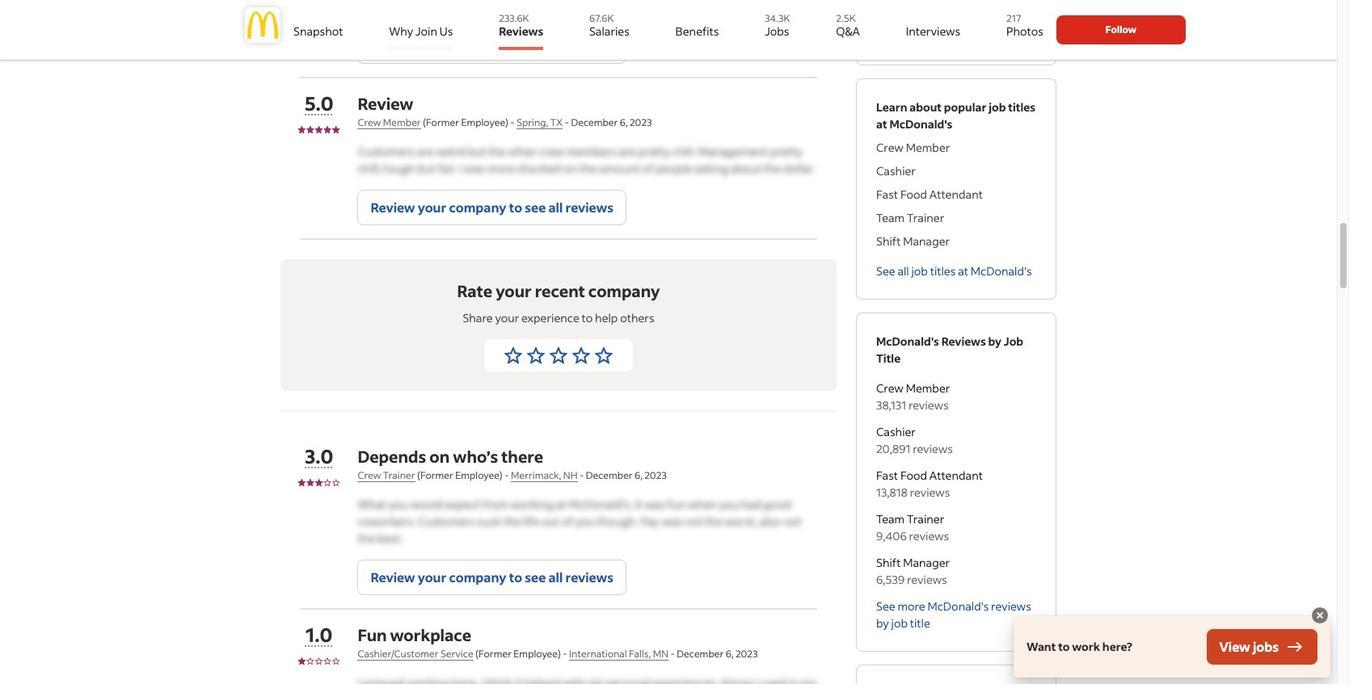 Task type: vqa. For each thing, say whether or not it's contained in the screenshot.


Task type: describe. For each thing, give the bounding box(es) containing it.
34.3k
[[765, 12, 790, 24]]

customers inside what you would expect from working at mcdonald's. it was fun when you had good coworkers. customers suck the life out of you though. pay was not the worst, also not the best.
[[418, 514, 475, 530]]

6, inside depends on who's there crew trainer (former employee) - merrimack, nh - december 6, 2023
[[635, 470, 643, 482]]

1 see from the top
[[525, 37, 546, 54]]

show
[[876, 20, 906, 35]]

us
[[440, 23, 453, 39]]

3.0
[[305, 444, 333, 469]]

job inside 'learn about popular job titles at mcdonald's crew member cashier fast food attendant team trainer shift manager'
[[989, 99, 1006, 115]]

to left work
[[1058, 640, 1070, 655]]

(former inside fun workplace cashier/customer service (former employee) - international falls, mn - december 6, 2023
[[475, 649, 512, 661]]

benefits
[[676, 23, 719, 39]]

2023 inside review crew member (former employee) - spring, tx - december 6, 2023
[[630, 117, 652, 129]]

6,539
[[876, 572, 905, 588]]

1 review your company to see all reviews from the top
[[371, 37, 614, 54]]

crew member 38,131 reviews
[[876, 381, 950, 413]]

1 star out of 5 image
[[504, 346, 523, 366]]

best.
[[377, 531, 403, 547]]

your up the workplace at left bottom
[[418, 569, 447, 586]]

see all job titles at mcdonald's link
[[876, 263, 1032, 280]]

trainer inside team trainer 9,406 reviews
[[907, 512, 945, 527]]

was inside "customers are weird but the other crew members are pretty chill. management pretty chill; tough but fair. i was more shocked on the amount of people asking about the dollar"
[[464, 161, 485, 176]]

rate
[[457, 281, 493, 302]]

1 are from the left
[[417, 144, 434, 159]]

9,406
[[876, 529, 907, 544]]

to down 233.6k
[[509, 37, 522, 54]]

of inside "customers are weird but the other crew members are pretty chill. management pretty chill; tough but fair. i was more shocked on the amount of people asking about the dollar"
[[643, 161, 654, 176]]

67.6k salaries
[[589, 12, 630, 39]]

review link
[[358, 93, 413, 114]]

- left spring,
[[510, 117, 515, 129]]

of inside what you would expect from working at mcdonald's. it was fun when you had good coworkers. customers suck the life out of you though. pay was not the worst, also not the best.
[[562, 514, 573, 530]]

your down fair.
[[418, 199, 447, 216]]

others
[[620, 311, 655, 326]]

2 horizontal spatial you
[[720, 497, 739, 513]]

34.3k jobs
[[765, 12, 790, 39]]

employee) inside fun workplace cashier/customer service (former employee) - international falls, mn - december 6, 2023
[[514, 649, 561, 661]]

benefits link
[[676, 6, 719, 50]]

at inside 'learn about popular job titles at mcdonald's crew member cashier fast food attendant team trainer shift manager'
[[876, 116, 887, 132]]

by inside mcdonald's reviews by job title
[[988, 334, 1002, 349]]

see for see all job titles at mcdonald's
[[876, 263, 896, 279]]

members
[[567, 144, 617, 159]]

- right tx
[[565, 117, 569, 129]]

coworkers.
[[358, 514, 415, 530]]

show more
[[876, 20, 936, 35]]

- right mn
[[671, 649, 675, 661]]

life
[[523, 514, 539, 530]]

close image
[[1311, 606, 1330, 626]]

out
[[542, 514, 560, 530]]

follow button
[[1057, 15, 1186, 44]]

233.6k reviews
[[499, 12, 543, 39]]

december inside review crew member (former employee) - spring, tx - december 6, 2023
[[571, 117, 618, 129]]

fair.
[[438, 161, 457, 176]]

see more mcdonald's reviews by job title
[[876, 599, 1032, 631]]

company down "suck"
[[449, 569, 506, 586]]

all down shocked
[[549, 199, 563, 216]]

crew member link for team trainer link
[[876, 139, 1036, 156]]

to left help
[[582, 311, 593, 326]]

other
[[508, 144, 537, 159]]

recent
[[535, 281, 585, 302]]

5 stars out of 5 image
[[594, 346, 614, 366]]

the left dollar
[[764, 161, 782, 176]]

share your experience to help others
[[463, 311, 655, 326]]

show more button
[[876, 10, 936, 45]]

- down there
[[505, 470, 509, 482]]

review crew member (former employee) - spring, tx - december 6, 2023
[[358, 93, 652, 129]]

on inside "customers are weird but the other crew members are pretty chill. management pretty chill; tough but fair. i was more shocked on the amount of people asking about the dollar"
[[563, 161, 577, 176]]

reviews down what you would expect from working at mcdonald's. it was fun when you had good coworkers. customers suck the life out of you though. pay was not the worst, also not the best.
[[566, 569, 614, 586]]

all down out
[[549, 569, 563, 586]]

rate your recent company
[[457, 281, 660, 302]]

your right why
[[418, 37, 447, 54]]

who's
[[453, 446, 498, 467]]

company up others
[[588, 281, 660, 302]]

0 horizontal spatial you
[[389, 497, 408, 513]]

the down the when
[[705, 514, 723, 530]]

customers are weird but the other crew members are pretty chill. management pretty chill; tough but fair. i was more shocked on the amount of people asking about the dollar
[[358, 144, 814, 176]]

(former inside depends on who's there crew trainer (former employee) - merrimack, nh - december 6, 2023
[[417, 470, 453, 482]]

snapshot link
[[293, 6, 343, 50]]

6, inside review crew member (former employee) - spring, tx - december 6, 2023
[[620, 117, 628, 129]]

it
[[635, 497, 642, 513]]

depends
[[358, 446, 426, 467]]

want to work here?
[[1027, 640, 1133, 655]]

though.
[[597, 514, 638, 530]]

shift inside shift manager 6,539 reviews
[[876, 555, 901, 571]]

- right nh
[[580, 470, 584, 482]]

to down shocked
[[509, 199, 522, 216]]

help
[[595, 311, 618, 326]]

snapshot
[[293, 23, 343, 39]]

your right rate
[[496, 281, 532, 302]]

review your company to see all reviews button for 5.0
[[358, 190, 627, 226]]

learn about popular job titles at mcdonald's crew member cashier fast food attendant team trainer shift manager
[[876, 99, 1036, 249]]

2 horizontal spatial at
[[958, 263, 969, 279]]

cashier/customer service link
[[358, 649, 473, 662]]

5.0 button
[[305, 91, 334, 116]]

management
[[698, 144, 768, 159]]

the down members
[[579, 161, 597, 176]]

reviews inside fast food attendant 13,818 reviews
[[910, 485, 950, 500]]

review your company to see all reviews for 3.0
[[371, 569, 614, 586]]

to down working
[[509, 569, 522, 586]]

crew inside depends on who's there crew trainer (former employee) - merrimack, nh - december 6, 2023
[[358, 470, 381, 482]]

cashier link
[[876, 162, 1036, 179]]

manager inside shift manager 6,539 reviews
[[903, 555, 950, 571]]

2 vertical spatial was
[[662, 514, 683, 530]]

share
[[463, 311, 493, 326]]

want
[[1027, 640, 1056, 655]]

job inside see more mcdonald's reviews by job title
[[891, 616, 908, 631]]

crew inside review crew member (former employee) - spring, tx - december 6, 2023
[[358, 117, 381, 129]]

reviews inside cashier 20,891 reviews
[[913, 441, 953, 457]]

233.6k
[[499, 12, 529, 24]]

had
[[741, 497, 761, 513]]

reviews inside shift manager 6,539 reviews
[[907, 572, 947, 588]]

merrimack,
[[511, 470, 561, 482]]

fun
[[668, 497, 686, 513]]

the left best.
[[358, 531, 375, 547]]

1 vertical spatial titles
[[930, 263, 956, 279]]

cashier 20,891 reviews
[[876, 424, 953, 457]]

mcdonald's reviews by job title
[[876, 334, 1024, 366]]

jobs
[[1253, 639, 1279, 656]]

38,131
[[876, 398, 906, 413]]

2.5k q&a
[[836, 12, 860, 39]]

join
[[416, 23, 437, 39]]

review inside review crew member (former employee) - spring, tx - december 6, 2023
[[358, 93, 413, 114]]

shift inside 'learn about popular job titles at mcdonald's crew member cashier fast food attendant team trainer shift manager'
[[876, 233, 901, 249]]

0 horizontal spatial but
[[417, 161, 435, 176]]

service
[[441, 649, 473, 661]]

review down best.
[[371, 569, 415, 586]]

3.0 button
[[305, 444, 334, 469]]

fun workplace link
[[358, 625, 471, 646]]

international
[[569, 649, 627, 661]]

attendant inside fast food attendant 13,818 reviews
[[930, 468, 983, 483]]

2023 inside fun workplace cashier/customer service (former employee) - international falls, mn - december 6, 2023
[[736, 649, 758, 661]]

cashier/customer
[[358, 649, 439, 661]]

titles inside 'learn about popular job titles at mcdonald's crew member cashier fast food attendant team trainer shift manager'
[[1008, 99, 1036, 115]]

december inside fun workplace cashier/customer service (former employee) - international falls, mn - december 6, 2023
[[677, 649, 724, 661]]

3 stars out of 5 image
[[549, 346, 568, 366]]

more for show more
[[908, 20, 936, 35]]

depends on who's there link
[[358, 446, 543, 467]]

fast inside 'learn about popular job titles at mcdonald's crew member cashier fast food attendant team trainer shift manager'
[[876, 187, 898, 202]]

why join us link
[[389, 6, 453, 50]]

your right share
[[495, 311, 519, 326]]

jobs
[[765, 23, 789, 39]]

company down 233.6k
[[449, 37, 506, 54]]

shocked
[[517, 161, 561, 176]]

1 horizontal spatial job
[[912, 263, 928, 279]]

title
[[876, 351, 901, 366]]

trainer inside 'learn about popular job titles at mcdonald's crew member cashier fast food attendant team trainer shift manager'
[[907, 210, 945, 225]]

cashier inside 'learn about popular job titles at mcdonald's crew member cashier fast food attendant team trainer shift manager'
[[876, 163, 916, 179]]

1.0 button
[[305, 623, 334, 648]]

customers inside "customers are weird but the other crew members are pretty chill. management pretty chill; tough but fair. i was more shocked on the amount of people asking about the dollar"
[[358, 144, 415, 159]]

worst,
[[725, 514, 758, 530]]



Task type: locate. For each thing, give the bounding box(es) containing it.
crew inside crew member 38,131 reviews
[[876, 381, 904, 396]]

fast inside fast food attendant 13,818 reviews
[[876, 468, 898, 483]]

1 vertical spatial about
[[731, 161, 762, 176]]

1 shift from the top
[[876, 233, 901, 249]]

dollar
[[784, 161, 814, 176]]

2 vertical spatial job
[[891, 616, 908, 631]]

0 horizontal spatial titles
[[930, 263, 956, 279]]

falls,
[[629, 649, 651, 661]]

when
[[688, 497, 717, 513]]

1 vertical spatial job
[[912, 263, 928, 279]]

0 vertical spatial on
[[563, 161, 577, 176]]

weird
[[436, 144, 466, 159]]

crew trainer link
[[358, 470, 415, 483]]

member down review link
[[383, 117, 421, 129]]

the left life
[[504, 514, 521, 530]]

member inside review crew member (former employee) - spring, tx - december 6, 2023
[[383, 117, 421, 129]]

review your company to see all reviews button for 3.0
[[358, 560, 627, 596]]

more inside see more mcdonald's reviews by job title
[[898, 599, 925, 614]]

crew inside 'learn about popular job titles at mcdonald's crew member cashier fast food attendant team trainer shift manager'
[[876, 140, 904, 155]]

trainer up the shift manager link
[[907, 210, 945, 225]]

manager
[[903, 233, 950, 249], [903, 555, 950, 571]]

about inside 'learn about popular job titles at mcdonald's crew member cashier fast food attendant team trainer shift manager'
[[910, 99, 942, 115]]

0 horizontal spatial reviews
[[499, 23, 543, 39]]

more inside "customers are weird but the other crew members are pretty chill. management pretty chill; tough but fair. i was more shocked on the amount of people asking about the dollar"
[[487, 161, 515, 176]]

0 vertical spatial cashier
[[876, 163, 916, 179]]

december right mn
[[677, 649, 724, 661]]

member up 38,131
[[906, 381, 950, 396]]

what
[[358, 497, 386, 513]]

0 vertical spatial 6,
[[620, 117, 628, 129]]

by inside see more mcdonald's reviews by job title
[[876, 616, 889, 631]]

chill.
[[672, 144, 696, 159]]

2 manager from the top
[[903, 555, 950, 571]]

1 vertical spatial of
[[562, 514, 573, 530]]

(former right the service
[[475, 649, 512, 661]]

reviews up fast food attendant 13,818 reviews
[[913, 441, 953, 457]]

mcdonald's
[[890, 116, 953, 132], [971, 263, 1032, 279], [876, 334, 939, 349], [928, 599, 989, 614]]

mn
[[653, 649, 669, 661]]

there
[[501, 446, 543, 467]]

2 pretty from the left
[[770, 144, 803, 159]]

manager inside 'learn about popular job titles at mcdonald's crew member cashier fast food attendant team trainer shift manager'
[[903, 233, 950, 249]]

1 vertical spatial cashier
[[876, 424, 916, 440]]

interviews
[[906, 23, 961, 39]]

i
[[459, 161, 462, 176]]

3 review your company to see all reviews from the top
[[371, 569, 614, 586]]

2 fast from the top
[[876, 468, 898, 483]]

fast food attendant 13,818 reviews
[[876, 468, 983, 500]]

1 vertical spatial review your company to see all reviews
[[371, 199, 614, 216]]

was down fun
[[662, 514, 683, 530]]

0 vertical spatial job
[[989, 99, 1006, 115]]

2 vertical spatial (former
[[475, 649, 512, 661]]

food
[[901, 187, 927, 202], [901, 468, 927, 483]]

review your company to see all reviews button down i on the left of page
[[358, 190, 627, 226]]

food inside fast food attendant 13,818 reviews
[[901, 468, 927, 483]]

1 vertical spatial manager
[[903, 555, 950, 571]]

employee) left international
[[514, 649, 561, 661]]

0 vertical spatial member
[[383, 117, 421, 129]]

1 vertical spatial member
[[906, 140, 950, 155]]

2 vertical spatial at
[[556, 497, 567, 513]]

fast food attendant link
[[876, 186, 1036, 203]]

(former inside review crew member (former employee) - spring, tx - december 6, 2023
[[423, 117, 459, 129]]

6, right mn
[[726, 649, 734, 661]]

0 vertical spatial by
[[988, 334, 1002, 349]]

2 not from the left
[[783, 514, 801, 530]]

more for see more mcdonald's reviews by job title
[[898, 599, 925, 614]]

0 vertical spatial review your company to see all reviews
[[371, 37, 614, 54]]

the left other
[[488, 144, 506, 159]]

2 vertical spatial review your company to see all reviews button
[[358, 560, 627, 596]]

6,
[[620, 117, 628, 129], [635, 470, 643, 482], [726, 649, 734, 661]]

customers up tough
[[358, 144, 415, 159]]

0 vertical spatial attendant
[[930, 187, 983, 202]]

1 vertical spatial fast
[[876, 468, 898, 483]]

1 vertical spatial 6,
[[635, 470, 643, 482]]

0 vertical spatial manager
[[903, 233, 950, 249]]

by
[[988, 334, 1002, 349], [876, 616, 889, 631]]

mcdonald's inside 'learn about popular job titles at mcdonald's crew member cashier fast food attendant team trainer shift manager'
[[890, 116, 953, 132]]

more inside button
[[908, 20, 936, 35]]

title
[[910, 616, 930, 631]]

reviews down "customers are weird but the other crew members are pretty chill. management pretty chill; tough but fair. i was more shocked on the amount of people asking about the dollar"
[[566, 199, 614, 216]]

was right it
[[644, 497, 665, 513]]

see down 6,539
[[876, 599, 896, 614]]

6, inside fun workplace cashier/customer service (former employee) - international falls, mn - december 6, 2023
[[726, 649, 734, 661]]

attendant inside 'learn about popular job titles at mcdonald's crew member cashier fast food attendant team trainer shift manager'
[[930, 187, 983, 202]]

6, up it
[[635, 470, 643, 482]]

crew
[[539, 144, 565, 159]]

spring,
[[517, 117, 548, 129]]

of left people
[[643, 161, 654, 176]]

1 vertical spatial shift
[[876, 555, 901, 571]]

review your company to see all reviews button down 233.6k
[[358, 28, 627, 64]]

see inside see all job titles at mcdonald's link
[[876, 263, 896, 279]]

see down shocked
[[525, 199, 546, 216]]

1 see from the top
[[876, 263, 896, 279]]

1 fast from the top
[[876, 187, 898, 202]]

reviews inside crew member 38,131 reviews
[[909, 398, 949, 413]]

customers
[[358, 144, 415, 159], [418, 514, 475, 530]]

review your company to see all reviews down 233.6k
[[371, 37, 614, 54]]

company
[[449, 37, 506, 54], [449, 199, 506, 216], [588, 281, 660, 302], [449, 569, 506, 586]]

0 vertical spatial see
[[525, 37, 546, 54]]

mcdonald's inside see more mcdonald's reviews by job title
[[928, 599, 989, 614]]

trainer inside depends on who's there crew trainer (former employee) - merrimack, nh - december 6, 2023
[[383, 470, 415, 482]]

2 are from the left
[[619, 144, 636, 159]]

fun
[[358, 625, 387, 646]]

shift manager link
[[876, 233, 1036, 250]]

reviews inside mcdonald's reviews by job title
[[942, 334, 986, 349]]

see for 3.0
[[525, 569, 546, 586]]

but left fair.
[[417, 161, 435, 176]]

0 vertical spatial (former
[[423, 117, 459, 129]]

2 stars out of 5 image
[[526, 346, 546, 366]]

0 vertical spatial fast
[[876, 187, 898, 202]]

0 horizontal spatial by
[[876, 616, 889, 631]]

2 vertical spatial member
[[906, 381, 950, 396]]

pay
[[641, 514, 659, 530]]

job right popular
[[989, 99, 1006, 115]]

2 see from the top
[[876, 599, 896, 614]]

0 vertical spatial reviews
[[499, 23, 543, 39]]

all
[[549, 37, 563, 54], [549, 199, 563, 216], [898, 263, 909, 279], [549, 569, 563, 586]]

was right i on the left of page
[[464, 161, 485, 176]]

2 attendant from the top
[[930, 468, 983, 483]]

workplace
[[390, 625, 471, 646]]

employee) inside review crew member (former employee) - spring, tx - december 6, 2023
[[461, 117, 509, 129]]

1 vertical spatial see
[[876, 599, 896, 614]]

- left international
[[563, 649, 567, 661]]

0 vertical spatial see
[[876, 263, 896, 279]]

0 vertical spatial but
[[468, 144, 486, 159]]

chill;
[[358, 161, 381, 176]]

depends on who's there crew trainer (former employee) - merrimack, nh - december 6, 2023
[[358, 446, 667, 482]]

at up out
[[556, 497, 567, 513]]

see down the shift manager link
[[876, 263, 896, 279]]

at
[[876, 116, 887, 132], [958, 263, 969, 279], [556, 497, 567, 513]]

1 horizontal spatial reviews
[[942, 334, 986, 349]]

1 pretty from the left
[[638, 144, 670, 159]]

1 horizontal spatial titles
[[1008, 99, 1036, 115]]

crew down review link
[[358, 117, 381, 129]]

see for 5.0
[[525, 199, 546, 216]]

1 vertical spatial customers
[[418, 514, 475, 530]]

2 horizontal spatial job
[[989, 99, 1006, 115]]

job
[[1004, 334, 1024, 349]]

0 vertical spatial december
[[571, 117, 618, 129]]

0 horizontal spatial crew member link
[[358, 117, 421, 130]]

2 vertical spatial more
[[898, 599, 925, 614]]

fast up 13,818
[[876, 468, 898, 483]]

1 horizontal spatial about
[[910, 99, 942, 115]]

2.5k
[[836, 12, 856, 24]]

1 vertical spatial review your company to see all reviews button
[[358, 190, 627, 226]]

on
[[563, 161, 577, 176], [430, 446, 450, 467]]

4 stars out of 5 image
[[572, 346, 591, 366]]

1 not from the left
[[685, 514, 703, 530]]

see down life
[[525, 569, 546, 586]]

team inside 'learn about popular job titles at mcdonald's crew member cashier fast food attendant team trainer shift manager'
[[876, 210, 905, 225]]

mcdonald's.
[[569, 497, 633, 513]]

about inside "customers are weird but the other crew members are pretty chill. management pretty chill; tough but fair. i was more shocked on the amount of people asking about the dollar"
[[731, 161, 762, 176]]

shift manager 6,539 reviews
[[876, 555, 950, 588]]

nh
[[563, 470, 578, 482]]

review your company to see all reviews down "suck"
[[371, 569, 614, 586]]

1 team from the top
[[876, 210, 905, 225]]

team up 9,406 at the right of the page
[[876, 512, 905, 527]]

0 vertical spatial was
[[464, 161, 485, 176]]

all right 233.6k reviews
[[549, 37, 563, 54]]

1 vertical spatial was
[[644, 497, 665, 513]]

reviews for 233.6k
[[499, 23, 543, 39]]

0 vertical spatial review your company to see all reviews button
[[358, 28, 627, 64]]

1 vertical spatial at
[[958, 263, 969, 279]]

217 photos
[[1007, 12, 1044, 39]]

reviews right 6,539
[[907, 572, 947, 588]]

cashier up 20,891
[[876, 424, 916, 440]]

0 horizontal spatial not
[[685, 514, 703, 530]]

job left title
[[891, 616, 908, 631]]

would
[[410, 497, 443, 513]]

team up the shift manager link
[[876, 210, 905, 225]]

at inside what you would expect from working at mcdonald's. it was fun when you had good coworkers. customers suck the life out of you though. pay was not the worst, also not the best.
[[556, 497, 567, 513]]

1 vertical spatial on
[[430, 446, 450, 467]]

work
[[1072, 640, 1100, 655]]

food up team trainer link
[[901, 187, 927, 202]]

review your company to see all reviews down i on the left of page
[[371, 199, 614, 216]]

attendant
[[930, 187, 983, 202], [930, 468, 983, 483]]

are
[[417, 144, 434, 159], [619, 144, 636, 159]]

more right the show
[[908, 20, 936, 35]]

to
[[509, 37, 522, 54], [509, 199, 522, 216], [582, 311, 593, 326], [509, 569, 522, 586], [1058, 640, 1070, 655]]

0 vertical spatial at
[[876, 116, 887, 132]]

expect
[[445, 497, 480, 513]]

2 vertical spatial 2023
[[736, 649, 758, 661]]

employee) down who's
[[455, 470, 503, 482]]

1 horizontal spatial you
[[575, 514, 595, 530]]

1 horizontal spatial 6,
[[635, 470, 643, 482]]

1 horizontal spatial on
[[563, 161, 577, 176]]

0 vertical spatial 2023
[[630, 117, 652, 129]]

1 horizontal spatial by
[[988, 334, 1002, 349]]

cashier down learn at right top
[[876, 163, 916, 179]]

1 horizontal spatial are
[[619, 144, 636, 159]]

what you would expect from working at mcdonald's. it was fun when you had good coworkers. customers suck the life out of you though. pay was not the worst, also not the best.
[[358, 497, 801, 547]]

0 vertical spatial employee)
[[461, 117, 509, 129]]

member inside crew member 38,131 reviews
[[906, 381, 950, 396]]

0 horizontal spatial are
[[417, 144, 434, 159]]

q&a
[[836, 23, 860, 39]]

2 team from the top
[[876, 512, 905, 527]]

3 review your company to see all reviews button from the top
[[358, 560, 627, 596]]

popular
[[944, 99, 987, 115]]

trainer down depends
[[383, 470, 415, 482]]

0 horizontal spatial customers
[[358, 144, 415, 159]]

0 vertical spatial more
[[908, 20, 936, 35]]

reviews down the 67.6k
[[566, 37, 614, 54]]

reviews inside see more mcdonald's reviews by job title
[[991, 599, 1032, 614]]

0 horizontal spatial pretty
[[638, 144, 670, 159]]

see down 233.6k
[[525, 37, 546, 54]]

see for see more mcdonald's reviews by job title
[[876, 599, 896, 614]]

2 vertical spatial see
[[525, 569, 546, 586]]

review right 5.0 button
[[358, 93, 413, 114]]

reviews right us
[[499, 23, 543, 39]]

0 vertical spatial trainer
[[907, 210, 945, 225]]

1 horizontal spatial but
[[468, 144, 486, 159]]

1 attendant from the top
[[930, 187, 983, 202]]

crew up 38,131
[[876, 381, 904, 396]]

not
[[685, 514, 703, 530], [783, 514, 801, 530]]

manager down team trainer link
[[903, 233, 950, 249]]

1 vertical spatial food
[[901, 468, 927, 483]]

1 vertical spatial more
[[487, 161, 515, 176]]

2 cashier from the top
[[876, 424, 916, 440]]

1 vertical spatial see
[[525, 199, 546, 216]]

reviews right 9,406 at the right of the page
[[909, 529, 949, 544]]

0 vertical spatial shift
[[876, 233, 901, 249]]

1 vertical spatial trainer
[[383, 470, 415, 482]]

pretty
[[638, 144, 670, 159], [770, 144, 803, 159]]

0 horizontal spatial at
[[556, 497, 567, 513]]

1 manager from the top
[[903, 233, 950, 249]]

on left who's
[[430, 446, 450, 467]]

13,818
[[876, 485, 908, 500]]

reviews right 38,131
[[909, 398, 949, 413]]

team inside team trainer 9,406 reviews
[[876, 512, 905, 527]]

review down tough
[[371, 199, 415, 216]]

1 horizontal spatial customers
[[418, 514, 475, 530]]

0 vertical spatial titles
[[1008, 99, 1036, 115]]

2 vertical spatial review your company to see all reviews
[[371, 569, 614, 586]]

attendant down cashier link at top right
[[930, 187, 983, 202]]

1 vertical spatial 2023
[[645, 470, 667, 482]]

review your company to see all reviews for 5.0
[[371, 199, 614, 216]]

titles right popular
[[1008, 99, 1036, 115]]

20,891
[[876, 441, 911, 457]]

reviews up the want
[[991, 599, 1032, 614]]

december inside depends on who's there crew trainer (former employee) - merrimack, nh - december 6, 2023
[[586, 470, 633, 482]]

0 horizontal spatial about
[[731, 161, 762, 176]]

shift down team trainer link
[[876, 233, 901, 249]]

0 vertical spatial of
[[643, 161, 654, 176]]

1 vertical spatial team
[[876, 512, 905, 527]]

1 vertical spatial december
[[586, 470, 633, 482]]

food inside 'learn about popular job titles at mcdonald's crew member cashier fast food attendant team trainer shift manager'
[[901, 187, 927, 202]]

more up title
[[898, 599, 925, 614]]

employee) inside depends on who's there crew trainer (former employee) - merrimack, nh - december 6, 2023
[[455, 470, 503, 482]]

on inside depends on who's there crew trainer (former employee) - merrimack, nh - december 6, 2023
[[430, 446, 450, 467]]

member inside 'learn about popular job titles at mcdonald's crew member cashier fast food attendant team trainer shift manager'
[[906, 140, 950, 155]]

food up 13,818
[[901, 468, 927, 483]]

employee) up weird
[[461, 117, 509, 129]]

1 review your company to see all reviews button from the top
[[358, 28, 627, 64]]

why join us
[[389, 23, 453, 39]]

fast
[[876, 187, 898, 202], [876, 468, 898, 483]]

2 vertical spatial 6,
[[726, 649, 734, 661]]

217
[[1007, 12, 1021, 24]]

but right weird
[[468, 144, 486, 159]]

0 horizontal spatial 6,
[[620, 117, 628, 129]]

2 vertical spatial trainer
[[907, 512, 945, 527]]

working
[[511, 497, 554, 513]]

pretty up dollar
[[770, 144, 803, 159]]

pretty up people
[[638, 144, 670, 159]]

0 vertical spatial about
[[910, 99, 942, 115]]

attendant down cashier 20,891 reviews
[[930, 468, 983, 483]]

6, up amount
[[620, 117, 628, 129]]

team
[[876, 210, 905, 225], [876, 512, 905, 527]]

67.6k
[[589, 12, 614, 24]]

2023 inside depends on who's there crew trainer (former employee) - merrimack, nh - december 6, 2023
[[645, 470, 667, 482]]

customers down "expect"
[[418, 514, 475, 530]]

about down management at the right top of page
[[731, 161, 762, 176]]

(former down depends on who's there link
[[417, 470, 453, 482]]

december up mcdonald's.
[[586, 470, 633, 482]]

at down the shift manager link
[[958, 263, 969, 279]]

reviews
[[566, 37, 614, 54], [566, 199, 614, 216], [909, 398, 949, 413], [913, 441, 953, 457], [910, 485, 950, 500], [909, 529, 949, 544], [566, 569, 614, 586], [907, 572, 947, 588], [991, 599, 1032, 614]]

team trainer link
[[876, 209, 1036, 226]]

2 food from the top
[[901, 468, 927, 483]]

1 vertical spatial (former
[[417, 470, 453, 482]]

(former
[[423, 117, 459, 129], [417, 470, 453, 482], [475, 649, 512, 661]]

by left job
[[988, 334, 1002, 349]]

0 horizontal spatial of
[[562, 514, 573, 530]]

2 review your company to see all reviews button from the top
[[358, 190, 627, 226]]

december up members
[[571, 117, 618, 129]]

member up cashier link at top right
[[906, 140, 950, 155]]

titles
[[1008, 99, 1036, 115], [930, 263, 956, 279]]

crew member link for spring, tx 'link'
[[358, 117, 421, 130]]

1 vertical spatial by
[[876, 616, 889, 631]]

titles down the shift manager link
[[930, 263, 956, 279]]

mcdonald's inside mcdonald's reviews by job title
[[876, 334, 939, 349]]

2 vertical spatial employee)
[[514, 649, 561, 661]]

reviews for mcdonald's
[[942, 334, 986, 349]]

about right learn at right top
[[910, 99, 942, 115]]

review left join
[[371, 37, 415, 54]]

crew down learn at right top
[[876, 140, 904, 155]]

1 vertical spatial attendant
[[930, 468, 983, 483]]

salaries
[[589, 23, 630, 39]]

not down the when
[[685, 514, 703, 530]]

0 horizontal spatial on
[[430, 446, 450, 467]]

1.0
[[306, 623, 333, 648]]

december
[[571, 117, 618, 129], [586, 470, 633, 482], [677, 649, 724, 661]]

company down i on the left of page
[[449, 199, 506, 216]]

see
[[876, 263, 896, 279], [876, 599, 896, 614]]

also
[[760, 514, 781, 530]]

3 see from the top
[[525, 569, 546, 586]]

1 horizontal spatial not
[[783, 514, 801, 530]]

job down the shift manager link
[[912, 263, 928, 279]]

spring, tx link
[[517, 117, 563, 130]]

1 vertical spatial but
[[417, 161, 435, 176]]

why
[[389, 23, 413, 39]]

job
[[989, 99, 1006, 115], [912, 263, 928, 279], [891, 616, 908, 631]]

cashier inside cashier 20,891 reviews
[[876, 424, 916, 440]]

0 vertical spatial crew member link
[[358, 117, 421, 130]]

of right out
[[562, 514, 573, 530]]

amount
[[599, 161, 640, 176]]

2 shift from the top
[[876, 555, 901, 571]]

see more mcdonald's reviews by job title link
[[876, 599, 1032, 632]]

by left title
[[876, 616, 889, 631]]

1 cashier from the top
[[876, 163, 916, 179]]

2 review your company to see all reviews from the top
[[371, 199, 614, 216]]

on down crew at left top
[[563, 161, 577, 176]]

0 vertical spatial food
[[901, 187, 927, 202]]

2 see from the top
[[525, 199, 546, 216]]

2 horizontal spatial 6,
[[726, 649, 734, 661]]

1 horizontal spatial at
[[876, 116, 887, 132]]

2 vertical spatial december
[[677, 649, 724, 661]]

all inside see all job titles at mcdonald's link
[[898, 263, 909, 279]]

member
[[383, 117, 421, 129], [906, 140, 950, 155], [906, 381, 950, 396]]

see inside see more mcdonald's reviews by job title
[[876, 599, 896, 614]]

reviews inside team trainer 9,406 reviews
[[909, 529, 949, 544]]

from
[[483, 497, 508, 513]]

follow
[[1106, 23, 1137, 36]]

all down the shift manager link
[[898, 263, 909, 279]]

more down other
[[487, 161, 515, 176]]

1 food from the top
[[901, 187, 927, 202]]

manager down team trainer 9,406 reviews
[[903, 555, 950, 571]]

you up worst,
[[720, 497, 739, 513]]



